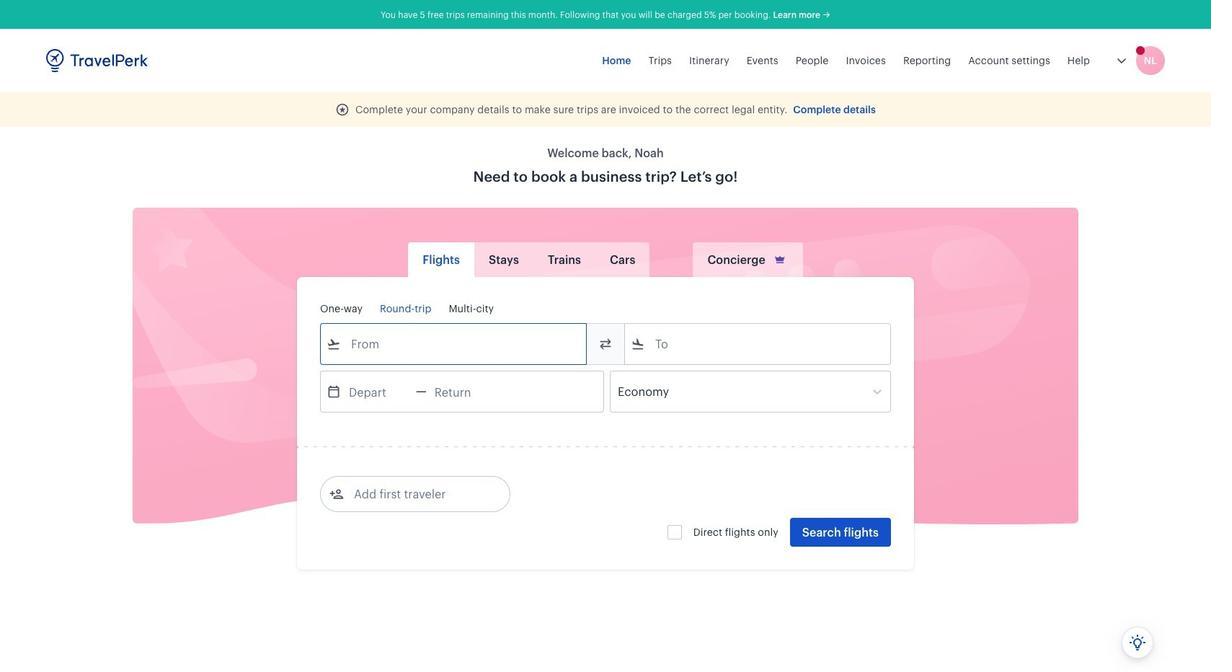 Task type: locate. For each thing, give the bounding box(es) containing it.
Add first traveler search field
[[344, 483, 494, 506]]

Return text field
[[427, 371, 502, 412]]



Task type: describe. For each thing, give the bounding box(es) containing it.
From search field
[[341, 333, 568, 356]]

To search field
[[646, 333, 872, 356]]

Depart text field
[[341, 371, 416, 412]]



